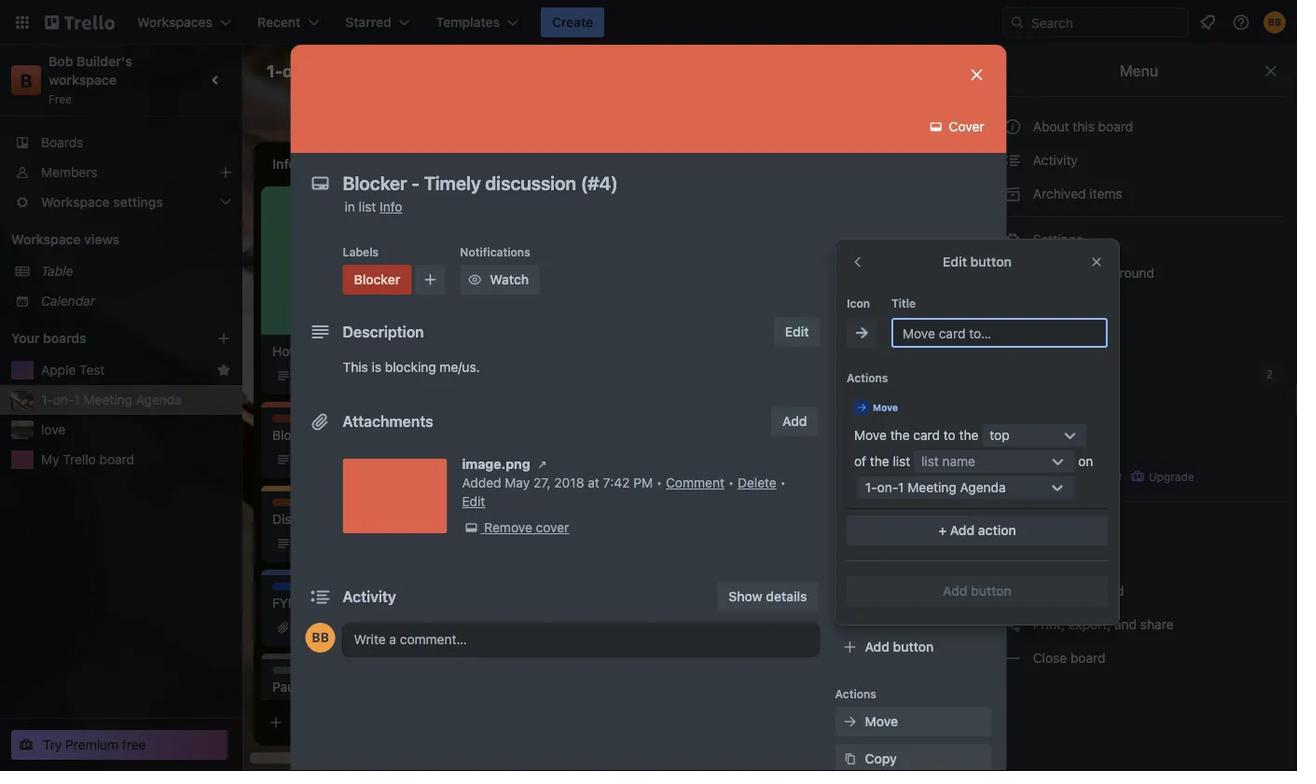 Task type: describe. For each thing, give the bounding box(es) containing it.
notifications
[[460, 245, 531, 258]]

- for fyi
[[295, 596, 301, 611]]

to left use
[[303, 344, 315, 359]]

move link
[[835, 707, 992, 737]]

2 horizontal spatial meeting
[[908, 480, 957, 495]]

0 notifications image
[[1197, 11, 1219, 34]]

discuss inside fyi fyi - discuss if interested (#6)
[[305, 596, 352, 611]]

premium
[[65, 737, 119, 753]]

labels link
[[835, 295, 992, 325]]

0 horizontal spatial 1-
[[41, 392, 53, 408]]

in list info
[[345, 199, 403, 215]]

add power-ups
[[865, 563, 962, 578]]

discuss discuss - suggested topic (#3)
[[272, 500, 461, 527]]

boards
[[43, 331, 86, 346]]

2018
[[555, 475, 584, 491]]

edit button
[[774, 317, 821, 347]]

the right of
[[870, 454, 890, 469]]

show details
[[729, 589, 807, 605]]

2 vertical spatial 1-
[[866, 480, 877, 495]]

of
[[855, 454, 867, 469]]

attachment
[[865, 414, 937, 429]]

0 vertical spatial ups
[[874, 499, 896, 512]]

how
[[272, 344, 299, 359]]

use
[[318, 344, 340, 359]]

0 horizontal spatial on-
[[53, 392, 74, 408]]

sm image for members link to the right
[[841, 263, 860, 282]]

0 vertical spatial actions
[[847, 371, 889, 384]]

0 vertical spatial button
[[971, 254, 1012, 270]]

1 horizontal spatial a
[[849, 319, 856, 334]]

board inside "link"
[[1068, 550, 1103, 565]]

in
[[345, 199, 355, 215]]

remove cover link
[[462, 519, 569, 537]]

boards
[[41, 135, 83, 150]]

board down export, at the right bottom of the page
[[1071, 651, 1106, 666]]

the up of the list at the right bottom of the page
[[891, 428, 910, 443]]

Search field
[[1025, 8, 1189, 36]]

0 horizontal spatial members
[[41, 165, 97, 180]]

your boards
[[11, 331, 86, 346]]

add right edit button
[[821, 319, 846, 334]]

no
[[330, 680, 347, 695]]

+
[[939, 523, 947, 538]]

move the card to the
[[855, 428, 979, 443]]

checklist link
[[835, 332, 992, 362]]

copy board link
[[993, 543, 1287, 573]]

sm image for watch button
[[466, 271, 484, 289]]

1 vertical spatial 1-on-1 meeting agenda
[[41, 392, 182, 408]]

next
[[710, 278, 736, 293]]

1 vertical spatial power-
[[893, 563, 937, 578]]

try premium free
[[43, 737, 146, 753]]

0 horizontal spatial add a card
[[291, 715, 357, 730]]

1 vertical spatial actions
[[835, 688, 877, 701]]

meeting inside board name text field
[[322, 61, 388, 81]]

edit inside delete edit
[[462, 494, 485, 509]]

menu
[[1120, 62, 1159, 80]]

the up name
[[960, 428, 979, 443]]

goals
[[631, 278, 663, 293]]

can
[[802, 259, 826, 274]]

delete link
[[738, 475, 777, 491]]

1 vertical spatial add button button
[[835, 633, 992, 662]]

sm image for "print, export, and share" link at the bottom of the page
[[1004, 616, 1022, 634]]

upgrade
[[1149, 470, 1195, 483]]

archived
[[1033, 186, 1086, 202]]

email-
[[1033, 584, 1071, 599]]

add down edit button
[[783, 414, 807, 429]]

bob builder's workspace free
[[49, 54, 136, 105]]

Write a comment text field
[[343, 623, 821, 657]]

0 horizontal spatial this
[[343, 344, 365, 359]]

add up move link
[[865, 640, 890, 655]]

0 vertical spatial power-
[[835, 499, 874, 512]]

you
[[830, 259, 851, 274]]

starred icon image
[[216, 363, 231, 378]]

1 vertical spatial move
[[855, 428, 887, 443]]

the inside discuss i've drafted my goals for the next few months. any feedback?
[[687, 278, 707, 293]]

1 fyi from the top
[[272, 584, 290, 597]]

name
[[943, 454, 976, 469]]

add button for add button button to the top
[[943, 584, 1012, 599]]

custom for add to card
[[865, 451, 913, 466]]

sm image inside settings link
[[1004, 230, 1022, 249]]

list name
[[922, 454, 976, 469]]

suggested
[[333, 512, 398, 527]]

1 horizontal spatial labels
[[865, 302, 906, 317]]

2 paused from the top
[[272, 680, 317, 695]]

copy board
[[1030, 550, 1103, 565]]

2 horizontal spatial on-
[[877, 480, 899, 495]]

1 horizontal spatial bob builder (bobbuilder40) image
[[1264, 11, 1287, 34]]

to inside paused paused - no need to discuss (#0)
[[384, 680, 396, 695]]

give
[[898, 259, 923, 274]]

discuss for i've
[[537, 266, 580, 279]]

blocking
[[385, 360, 436, 375]]

2 vertical spatial color: orange, title: "discuss" element
[[272, 499, 315, 513]]

color: orange, title: "discuss" element for i've
[[537, 265, 580, 279]]

board down the love link
[[99, 452, 134, 467]]

sm image for watch link
[[1004, 515, 1022, 534]]

discuss i've drafted my goals for the next few months. any feedback?
[[537, 266, 736, 312]]

0 horizontal spatial automation
[[835, 611, 899, 624]]

comment link
[[666, 475, 725, 491]]

1-on-1 meeting agenda inside board name text field
[[267, 61, 453, 81]]

sm image for automation link
[[1004, 331, 1022, 350]]

discuss - suggested topic (#3) link
[[272, 510, 481, 529]]

me/us.
[[440, 360, 480, 375]]

email-to-board link
[[993, 577, 1287, 606]]

board up is
[[369, 344, 404, 359]]

workspace views
[[11, 232, 119, 247]]

info link
[[380, 199, 403, 215]]

checklist
[[865, 339, 923, 355]]

love
[[41, 422, 66, 438]]

1 vertical spatial activity
[[343, 588, 396, 606]]

close popover image
[[1090, 255, 1105, 270]]

to up list name
[[944, 428, 956, 443]]

switch to… image
[[13, 13, 32, 32]]

cover link
[[922, 112, 996, 142]]

1 paused from the top
[[272, 668, 312, 681]]

change background link
[[993, 258, 1287, 288]]

Board name text field
[[257, 56, 462, 86]]

1-on-1 meeting agenda link
[[41, 391, 231, 410]]

love link
[[41, 421, 231, 439]]

custom for menu
[[1033, 299, 1079, 314]]

0 vertical spatial add button button
[[847, 577, 1108, 606]]

button for add button button to the bottom
[[893, 640, 934, 655]]

bob
[[49, 54, 73, 69]]

sm image inside the checklist link
[[841, 338, 860, 356]]

activity link
[[993, 146, 1287, 175]]

board up print, export, and share
[[1090, 584, 1125, 599]]

0 horizontal spatial agenda
[[136, 392, 182, 408]]

0 vertical spatial automation
[[1030, 333, 1102, 348]]

remove
[[484, 520, 533, 535]]

2
[[1267, 368, 1273, 381]]

watch inside watch button
[[490, 272, 529, 287]]

(#0)
[[449, 680, 475, 695]]

try
[[43, 737, 62, 753]]

change
[[1033, 265, 1080, 281]]

copy link
[[835, 744, 992, 772]]

2 horizontal spatial 1-on-1 meeting agenda
[[866, 480, 1006, 495]]

close board
[[1030, 651, 1106, 666]]

custom fields button for menu
[[993, 292, 1287, 322]]

add to card
[[835, 238, 899, 251]]

color: blue, title: "fyi" element
[[272, 583, 310, 597]]

paused paused - no need to discuss (#0)
[[272, 668, 475, 695]]

card down 'no'
[[330, 715, 357, 730]]

1 horizontal spatial on
[[1079, 454, 1094, 469]]

card down the icon
[[860, 319, 887, 334]]

attachments
[[343, 413, 434, 431]]

topic
[[401, 512, 431, 527]]

1 horizontal spatial members link
[[835, 257, 992, 287]]

archived items
[[1030, 186, 1123, 202]]

b link
[[11, 65, 41, 95]]

primary element
[[0, 0, 1298, 45]]

edit button
[[943, 254, 1012, 270]]

this is blocking me/us.
[[343, 360, 480, 375]]

1 horizontal spatial activity
[[1030, 153, 1078, 168]]

create button
[[541, 7, 605, 37]]

paused - no need to discuss (#0) link
[[272, 678, 481, 697]]

bob builder's workspace link
[[49, 54, 136, 88]]

add down the confluence
[[865, 563, 890, 578]]

card up list name
[[914, 428, 940, 443]]

free
[[49, 92, 72, 105]]

workspace
[[49, 72, 117, 88]]

try premium free button
[[11, 730, 228, 760]]

items
[[1090, 186, 1123, 202]]

few
[[537, 296, 559, 312]]

the inside discuss can you please give feedback on the report?
[[802, 278, 822, 293]]

cover
[[536, 520, 569, 535]]

0 horizontal spatial list
[[359, 199, 376, 215]]

builder's
[[77, 54, 132, 69]]

edit for edit button
[[943, 254, 967, 270]]

2 vertical spatial color: red, title: "blocker" element
[[272, 415, 313, 429]]

2 link
[[993, 359, 1287, 389]]

added
[[462, 475, 502, 491]]

- for blocker
[[321, 428, 327, 443]]

1 vertical spatial meeting
[[84, 392, 132, 408]]

at
[[588, 475, 600, 491]]

print,
[[1033, 617, 1065, 633]]

1 inside board name text field
[[310, 61, 319, 81]]



Task type: locate. For each thing, give the bounding box(es) containing it.
sm image inside watch button
[[466, 271, 484, 289]]

members link up the title
[[835, 257, 992, 287]]

power- down the confluence
[[893, 563, 937, 578]]

sm image down notifications
[[466, 271, 484, 289]]

discuss
[[400, 680, 445, 695]]

color: orange, title: "discuss" element left 'suggested' on the left of the page
[[272, 499, 315, 513]]

this inside button
[[1073, 119, 1095, 134]]

free
[[122, 737, 146, 753]]

sm image
[[841, 263, 860, 282], [466, 271, 484, 289], [1004, 331, 1022, 350], [1004, 432, 1022, 451], [1004, 515, 1022, 534], [1004, 549, 1022, 567], [1004, 616, 1022, 634], [1004, 649, 1022, 668], [841, 713, 860, 731], [841, 750, 860, 769]]

pm
[[634, 475, 653, 491]]

1 horizontal spatial power-
[[893, 563, 937, 578]]

bob builder (bobbuilder40) image
[[306, 623, 335, 653]]

1 vertical spatial watch
[[1030, 516, 1075, 532]]

to up return to previous screen image
[[860, 238, 872, 251]]

sm image down move link
[[841, 750, 860, 769]]

color: red, title: "blocker" element up the description
[[343, 265, 412, 295]]

0 vertical spatial 1-on-1 meeting agenda
[[267, 61, 453, 81]]

feedback
[[926, 259, 982, 274]]

sm image inside copy link
[[841, 750, 860, 769]]

2 horizontal spatial color: orange, title: "discuss" element
[[802, 246, 845, 260]]

my trello board
[[41, 452, 134, 467]]

button left email-
[[971, 584, 1012, 599]]

edit down added
[[462, 494, 485, 509]]

discuss for can
[[802, 247, 845, 260]]

0 horizontal spatial add a card button
[[261, 708, 470, 738]]

add a card button down the title
[[791, 312, 1000, 341]]

sm image left print,
[[1004, 616, 1022, 634]]

- inside fyi fyi - discuss if interested (#6)
[[295, 596, 301, 611]]

the
[[687, 278, 707, 293], [802, 278, 822, 293], [891, 428, 910, 443], [960, 428, 979, 443], [870, 454, 890, 469]]

workspace
[[11, 232, 81, 247]]

automation
[[1030, 333, 1102, 348], [835, 611, 899, 624]]

move up copy link
[[865, 714, 899, 730]]

add button up move link
[[865, 640, 934, 655]]

blocker
[[537, 195, 578, 208], [354, 272, 400, 287], [272, 416, 313, 429], [272, 428, 318, 443]]

return to previous screen image
[[851, 255, 866, 270]]

board link
[[533, 56, 613, 86]]

sm image left close
[[1004, 649, 1022, 668]]

the down the can on the top of page
[[802, 278, 822, 293]]

members link down the boards
[[0, 158, 243, 188]]

button for add button button to the top
[[971, 584, 1012, 599]]

paused left 'no'
[[272, 680, 317, 695]]

- left 'no'
[[320, 680, 326, 695]]

add a card down 'no'
[[291, 715, 357, 730]]

0 vertical spatial activity
[[1030, 153, 1078, 168]]

custom down change
[[1033, 299, 1079, 314]]

board up the to-
[[1068, 550, 1103, 565]]

0 horizontal spatial activity
[[343, 588, 396, 606]]

about
[[1033, 119, 1070, 134]]

about this board button
[[993, 112, 1287, 142]]

fyi - discuss if interested (#6) link
[[272, 594, 481, 613]]

1 horizontal spatial on-
[[283, 61, 310, 81]]

(#6)
[[431, 596, 457, 611]]

the right the for
[[687, 278, 707, 293]]

background
[[1083, 265, 1155, 281]]

list
[[359, 199, 376, 215], [893, 454, 911, 469], [922, 454, 939, 469]]

fields down change background
[[1083, 299, 1118, 314]]

1 horizontal spatial 1-on-1 meeting agenda
[[267, 61, 453, 81]]

1 vertical spatial on-
[[53, 392, 74, 408]]

make template
[[1030, 468, 1122, 483]]

color: red, title: "blocker" element
[[537, 194, 578, 208], [343, 265, 412, 295], [272, 415, 313, 429]]

1 horizontal spatial this
[[1073, 119, 1095, 134]]

1 horizontal spatial add a card button
[[791, 312, 1000, 341]]

stickers link
[[993, 426, 1287, 456]]

- left timely
[[321, 428, 327, 443]]

1 vertical spatial custom
[[865, 451, 913, 466]]

custom fields for menu
[[1033, 299, 1118, 314]]

0 vertical spatial watch
[[490, 272, 529, 287]]

add power-ups link
[[835, 556, 992, 586]]

power-
[[835, 499, 874, 512], [893, 563, 937, 578]]

blocker blocker - timely discussion (#4)
[[272, 416, 467, 443]]

fyi left if
[[272, 584, 290, 597]]

add button button up move link
[[835, 633, 992, 662]]

0 horizontal spatial a
[[319, 715, 326, 730]]

search image
[[1010, 15, 1025, 30]]

sm image inside automation link
[[1004, 331, 1022, 350]]

color: red, title: "blocker" element up i've
[[537, 194, 578, 208]]

copy down move link
[[865, 751, 897, 767]]

color: orange, title: "discuss" element for can
[[802, 246, 845, 260]]

button
[[971, 254, 1012, 270], [971, 584, 1012, 599], [893, 640, 934, 655]]

2 horizontal spatial color: red, title: "blocker" element
[[537, 194, 578, 208]]

fields
[[1083, 299, 1118, 314], [917, 451, 953, 466]]

close
[[1033, 651, 1067, 666]]

edit inside button
[[785, 324, 809, 340]]

color: black, title: "paused" element
[[272, 667, 312, 681]]

1 horizontal spatial color: orange, title: "discuss" element
[[537, 265, 580, 279]]

feedback?
[[641, 296, 704, 312]]

labels up checklist
[[865, 302, 906, 317]]

watch button
[[460, 265, 540, 295]]

add a card down the icon
[[821, 319, 887, 334]]

discuss inside discuss i've drafted my goals for the next few months. any feedback?
[[537, 266, 580, 279]]

add right '+' at the right bottom
[[950, 523, 975, 538]]

interested
[[366, 596, 427, 611]]

paused down bob builder (bobbuilder40) icon
[[272, 668, 312, 681]]

0 vertical spatial fields
[[1083, 299, 1118, 314]]

2 vertical spatial button
[[893, 640, 934, 655]]

color: red, title: "blocker" element left timely
[[272, 415, 313, 429]]

sm image inside stickers link
[[1004, 432, 1022, 451]]

fields for menu
[[1083, 299, 1118, 314]]

apple test link
[[41, 361, 209, 380]]

1 horizontal spatial color: red, title: "blocker" element
[[343, 265, 412, 295]]

add button for add button button to the bottom
[[865, 640, 934, 655]]

0 vertical spatial color: orange, title: "discuss" element
[[802, 246, 845, 260]]

1 vertical spatial add a card button
[[261, 708, 470, 738]]

1 horizontal spatial members
[[865, 264, 923, 280]]

0 vertical spatial this
[[1073, 119, 1095, 134]]

sm image inside labels link
[[841, 300, 860, 319]]

1 vertical spatial agenda
[[136, 392, 182, 408]]

top
[[990, 428, 1010, 443]]

bob builder (bobbuilder40) image right open information menu image
[[1264, 11, 1287, 34]]

members
[[41, 165, 97, 180], [865, 264, 923, 280]]

watch inside watch link
[[1030, 516, 1075, 532]]

edit for edit
[[785, 324, 809, 340]]

button left change
[[971, 254, 1012, 270]]

i've drafted my goals for the next few months. any feedback? link
[[537, 276, 754, 313]]

move up of
[[855, 428, 887, 443]]

add down color: black, title: "paused" element
[[291, 715, 316, 730]]

table
[[41, 264, 73, 279]]

- left if
[[295, 596, 301, 611]]

None text field
[[334, 166, 949, 200]]

board up activity link
[[1099, 119, 1134, 134]]

custom down move the card to the
[[865, 451, 913, 466]]

0 vertical spatial bob builder (bobbuilder40) image
[[1264, 11, 1287, 34]]

please
[[855, 259, 894, 274]]

custom fields down change background
[[1033, 299, 1118, 314]]

1 vertical spatial a
[[319, 715, 326, 730]]

0 horizontal spatial color: red, title: "blocker" element
[[272, 415, 313, 429]]

your boards with 4 items element
[[11, 327, 188, 350]]

sm image inside email-to-board link
[[1004, 582, 1022, 601]]

1 horizontal spatial add a card
[[821, 319, 887, 334]]

color: orange, title: "discuss" element up few
[[537, 265, 580, 279]]

actions up move link
[[835, 688, 877, 701]]

0 vertical spatial edit
[[943, 254, 967, 270]]

card up please
[[874, 238, 899, 251]]

i've
[[537, 278, 558, 293]]

edit
[[943, 254, 967, 270], [785, 324, 809, 340], [462, 494, 485, 509]]

sm image up copy link
[[841, 713, 860, 731]]

report?
[[825, 278, 869, 293]]

about this board
[[1033, 119, 1134, 134]]

- for paused
[[320, 680, 326, 695]]

board inside button
[[1099, 119, 1134, 134]]

edit down the can on the top of page
[[785, 324, 809, 340]]

copy for copy board
[[1033, 550, 1065, 565]]

description
[[343, 323, 424, 341]]

ups
[[874, 499, 896, 512], [937, 563, 962, 578]]

power-ups
[[835, 499, 896, 512]]

0 vertical spatial meeting
[[322, 61, 388, 81]]

1
[[310, 61, 319, 81], [74, 392, 80, 408], [899, 480, 904, 495], [295, 621, 300, 634]]

custom fields down move the card to the
[[865, 451, 953, 466]]

discuss for discuss
[[272, 500, 315, 513]]

1 vertical spatial button
[[971, 584, 1012, 599]]

sm image right '+' at the right bottom
[[1004, 515, 1022, 534]]

edit right give on the top of page
[[943, 254, 967, 270]]

and
[[1115, 617, 1137, 633]]

add button down + add action
[[943, 584, 1012, 599]]

- for discuss
[[323, 512, 329, 527]]

confluence
[[865, 526, 936, 541]]

1 horizontal spatial 1-
[[267, 61, 283, 81]]

export,
[[1069, 617, 1111, 633]]

1 vertical spatial add a card
[[291, 715, 357, 730]]

sm image
[[747, 90, 773, 116], [927, 118, 946, 136], [1004, 151, 1022, 170], [1004, 185, 1022, 203], [1004, 230, 1022, 249], [841, 300, 860, 319], [853, 324, 871, 342], [841, 338, 860, 356], [533, 455, 552, 474], [1004, 466, 1022, 484], [462, 519, 481, 537], [1004, 582, 1022, 601]]

0 vertical spatial add a card
[[821, 319, 887, 334]]

add up return to previous screen image
[[835, 238, 857, 251]]

1 horizontal spatial meeting
[[322, 61, 388, 81]]

1 horizontal spatial edit
[[785, 324, 809, 340]]

0 vertical spatial on
[[986, 259, 1001, 274]]

0 horizontal spatial color: orange, title: "discuss" element
[[272, 499, 315, 513]]

2 vertical spatial move
[[865, 714, 899, 730]]

2 vertical spatial agenda
[[960, 480, 1006, 495]]

show
[[729, 589, 763, 605]]

sm image for move link
[[841, 713, 860, 731]]

add down add power-ups
[[943, 584, 968, 599]]

meeting
[[322, 61, 388, 81], [84, 392, 132, 408], [908, 480, 957, 495]]

1 horizontal spatial ups
[[937, 563, 962, 578]]

sm image for copy board "link"
[[1004, 549, 1022, 567]]

discuss
[[802, 247, 845, 260], [537, 266, 580, 279], [272, 500, 315, 513], [272, 512, 319, 527], [305, 596, 352, 611]]

1 horizontal spatial watch
[[1030, 516, 1075, 532]]

copy for copy
[[865, 751, 897, 767]]

0 vertical spatial members
[[41, 165, 97, 180]]

add button
[[772, 407, 819, 437]]

sm image inside activity link
[[1004, 151, 1022, 170]]

actions down checklist
[[847, 371, 889, 384]]

custom fields button down "change background" link
[[993, 292, 1287, 322]]

1 horizontal spatial list
[[893, 454, 911, 469]]

0 horizontal spatial power-
[[835, 499, 874, 512]]

move
[[873, 402, 899, 413], [855, 428, 887, 443], [865, 714, 899, 730]]

color: orange, title: "discuss" element
[[802, 246, 845, 260], [537, 265, 580, 279], [272, 499, 315, 513]]

move up attachment
[[873, 402, 899, 413]]

automation down change
[[1030, 333, 1102, 348]]

1 vertical spatial labels
[[865, 302, 906, 317]]

Move card to… text field
[[892, 318, 1108, 348]]

(#4)
[[441, 428, 467, 443]]

1 vertical spatial custom fields
[[865, 451, 953, 466]]

members down the boards
[[41, 165, 97, 180]]

add board image
[[216, 331, 231, 346]]

email-to-board
[[1030, 584, 1125, 599]]

0 vertical spatial on-
[[283, 61, 310, 81]]

board
[[565, 63, 602, 78]]

2 vertical spatial on-
[[877, 480, 899, 495]]

0 horizontal spatial edit
[[462, 494, 485, 509]]

sm image inside cover link
[[927, 118, 946, 136]]

1 vertical spatial bob builder (bobbuilder40) image
[[866, 91, 893, 118]]

discussion
[[374, 428, 438, 443]]

sm image inside close board link
[[1004, 649, 1022, 668]]

can you please give feedback on the report? link
[[802, 257, 1019, 295]]

members up the title
[[865, 264, 923, 280]]

fields down move the card to the
[[917, 451, 953, 466]]

button up move link
[[893, 640, 934, 655]]

on inside discuss can you please give feedback on the report?
[[986, 259, 1001, 274]]

2 horizontal spatial agenda
[[960, 480, 1006, 495]]

sm image down "action"
[[1004, 549, 1022, 567]]

1 vertical spatial ups
[[937, 563, 962, 578]]

27,
[[534, 475, 551, 491]]

on-
[[283, 61, 310, 81], [53, 392, 74, 408], [877, 480, 899, 495]]

watch up the 'copy board'
[[1030, 516, 1075, 532]]

0 vertical spatial add button
[[943, 584, 1012, 599]]

added may 27, 2018 at 7:42 pm
[[462, 475, 653, 491]]

action
[[979, 523, 1017, 538]]

sm image for close board link
[[1004, 649, 1022, 668]]

fyi up color: black, title: "paused" element
[[272, 596, 292, 611]]

power- down of
[[835, 499, 874, 512]]

0 vertical spatial add a card button
[[791, 312, 1000, 341]]

1 horizontal spatial custom fields
[[1033, 299, 1118, 314]]

sm image inside watch link
[[1004, 515, 1022, 534]]

- left 'suggested' on the left of the page
[[323, 512, 329, 527]]

on- inside board name text field
[[283, 61, 310, 81]]

blocker - timely discussion (#4) link
[[272, 426, 481, 445]]

show details link
[[718, 582, 819, 612]]

activity
[[1030, 153, 1078, 168], [343, 588, 396, 606]]

2 horizontal spatial list
[[922, 454, 939, 469]]

2 vertical spatial meeting
[[908, 480, 957, 495]]

sm image inside "print, export, and share" link
[[1004, 616, 1022, 634]]

custom
[[1033, 299, 1079, 314], [865, 451, 913, 466]]

+ add action
[[939, 523, 1017, 538]]

copy up email-
[[1033, 550, 1065, 565]]

color: orange, title: "discuss" element left return to previous screen image
[[802, 246, 845, 260]]

a down the icon
[[849, 319, 856, 334]]

may
[[505, 475, 530, 491]]

details
[[766, 589, 807, 605]]

list right in
[[359, 199, 376, 215]]

labels down in
[[343, 245, 379, 258]]

- inside discuss discuss - suggested topic (#3)
[[323, 512, 329, 527]]

a down paused - no need to discuss (#0) link at the left of the page
[[319, 715, 326, 730]]

to right need
[[384, 680, 396, 695]]

this up this
[[343, 344, 365, 359]]

copy inside "link"
[[1033, 550, 1065, 565]]

1 vertical spatial this
[[343, 344, 365, 359]]

b
[[20, 69, 32, 91]]

1 horizontal spatial agenda
[[392, 61, 453, 81]]

sm image up the icon
[[841, 263, 860, 282]]

drafted
[[562, 278, 606, 293]]

custom fields button for add to card
[[835, 450, 992, 468]]

1 horizontal spatial custom
[[1033, 299, 1079, 314]]

add a card button down need
[[261, 708, 470, 738]]

0 horizontal spatial meeting
[[84, 392, 132, 408]]

sm image for copy link
[[841, 750, 860, 769]]

1 vertical spatial color: orange, title: "discuss" element
[[537, 265, 580, 279]]

my
[[610, 278, 628, 293]]

bob builder (bobbuilder40) image left cover link at top
[[866, 91, 893, 118]]

test
[[79, 362, 105, 378]]

- inside blocker blocker - timely discussion (#4)
[[321, 428, 327, 443]]

2 vertical spatial 1-on-1 meeting agenda
[[866, 480, 1006, 495]]

0 vertical spatial labels
[[343, 245, 379, 258]]

open information menu image
[[1232, 13, 1251, 32]]

0 horizontal spatial custom
[[865, 451, 913, 466]]

sm image inside move link
[[841, 713, 860, 731]]

stickers
[[1030, 433, 1082, 449]]

sm image inside archived items link
[[1004, 185, 1022, 203]]

1 vertical spatial on
[[1079, 454, 1094, 469]]

1- inside board name text field
[[267, 61, 283, 81]]

2 vertical spatial edit
[[462, 494, 485, 509]]

sm image down "edit button"
[[1004, 331, 1022, 350]]

bob builder (bobbuilder40) image
[[1264, 11, 1287, 34], [866, 91, 893, 118]]

0 horizontal spatial copy
[[865, 751, 897, 767]]

2 fyi from the top
[[272, 596, 292, 611]]

0 horizontal spatial bob builder (bobbuilder40) image
[[866, 91, 893, 118]]

1 horizontal spatial fields
[[1083, 299, 1118, 314]]

0 horizontal spatial watch
[[490, 272, 529, 287]]

0 horizontal spatial members link
[[0, 158, 243, 188]]

discuss inside discuss can you please give feedback on the report?
[[802, 247, 845, 260]]

image.png
[[462, 457, 531, 472]]

0 horizontal spatial labels
[[343, 245, 379, 258]]

add
[[835, 238, 857, 251], [821, 319, 846, 334], [783, 414, 807, 429], [950, 523, 975, 538], [865, 563, 890, 578], [943, 584, 968, 599], [865, 640, 890, 655], [291, 715, 316, 730]]

sm image for stickers link
[[1004, 432, 1022, 451]]

ups up the confluence
[[874, 499, 896, 512]]

- inside paused paused - no need to discuss (#0)
[[320, 680, 326, 695]]

fields for add to card
[[917, 451, 953, 466]]

custom fields for add to card
[[865, 451, 953, 466]]

dates
[[865, 376, 901, 392]]

add button button down + add action
[[847, 577, 1108, 606]]

this right about
[[1073, 119, 1095, 134]]

0 vertical spatial move
[[873, 402, 899, 413]]

sm image inside copy board "link"
[[1004, 549, 1022, 567]]

0 vertical spatial agenda
[[392, 61, 453, 81]]

0 vertical spatial 1-
[[267, 61, 283, 81]]

1 vertical spatial color: red, title: "blocker" element
[[343, 265, 412, 295]]

list down move the card to the
[[893, 454, 911, 469]]

watch down notifications
[[490, 272, 529, 287]]

for
[[667, 278, 684, 293]]

custom fields button down move the card to the
[[835, 450, 992, 468]]

on down stickers
[[1079, 454, 1094, 469]]

ups down '+' at the right bottom
[[937, 563, 962, 578]]

to
[[860, 238, 872, 251], [303, 344, 315, 359], [944, 428, 956, 443], [384, 680, 396, 695]]

1-on-1 meeting agenda
[[267, 61, 453, 81], [41, 392, 182, 408], [866, 480, 1006, 495]]

agenda inside board name text field
[[392, 61, 453, 81]]

sm image inside members link
[[841, 263, 860, 282]]

0 vertical spatial custom fields
[[1033, 299, 1118, 314]]



Task type: vqa. For each thing, say whether or not it's contained in the screenshot.
Click to star 1-on-1 Meeting Agenda. It will show up at the top of your boards list. image
no



